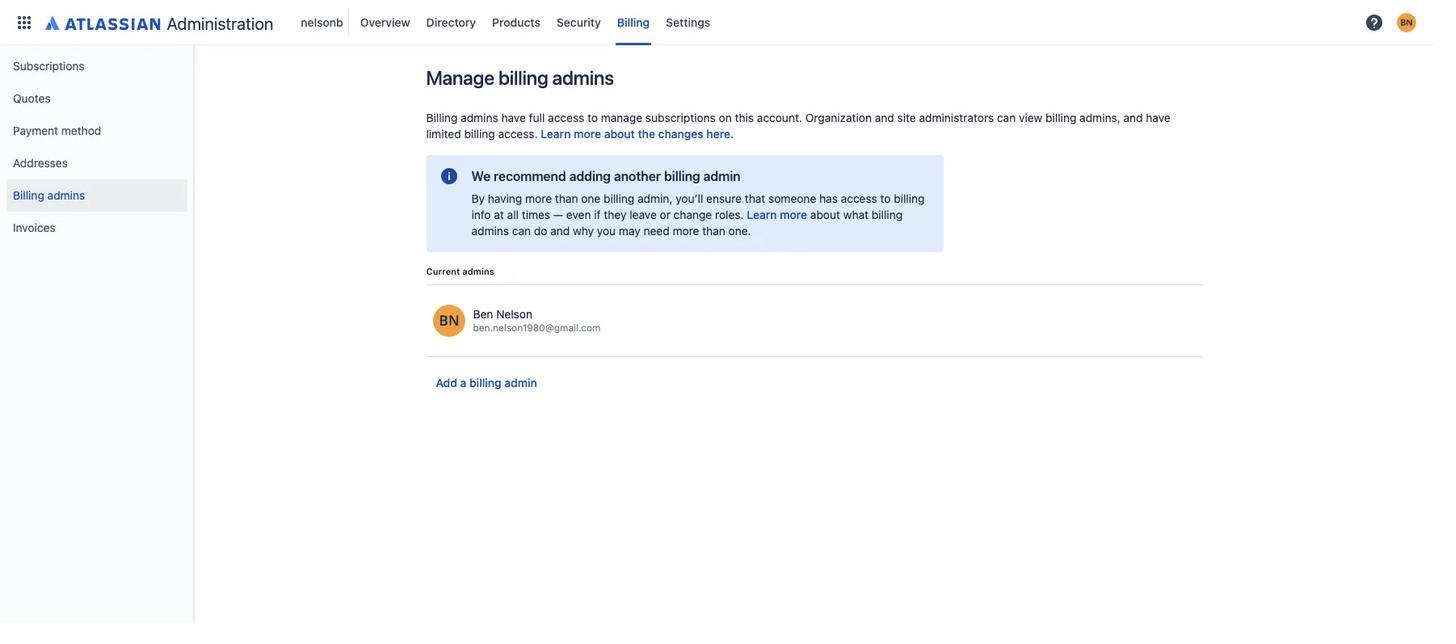 Task type: locate. For each thing, give the bounding box(es) containing it.
more inside about what billing admins can do and why you may need more than one.
[[673, 224, 700, 238]]

learn more
[[747, 208, 808, 221]]

current admins
[[426, 266, 495, 276]]

administration link
[[39, 9, 280, 35]]

and
[[875, 111, 895, 124], [1124, 111, 1144, 124], [551, 224, 570, 238]]

than inside about what billing admins can do and why you may need more than one.
[[703, 224, 726, 238]]

billing right view
[[1046, 111, 1077, 124]]

admin inside button
[[505, 376, 538, 389]]

—
[[554, 208, 563, 221]]

0 vertical spatial access
[[548, 111, 585, 124]]

atlassian image
[[45, 13, 160, 32], [45, 13, 160, 32]]

0 horizontal spatial learn
[[541, 127, 571, 141]]

1 vertical spatial billing
[[426, 111, 458, 124]]

1 horizontal spatial to
[[881, 192, 891, 205]]

security link
[[552, 9, 606, 35]]

billing right a
[[470, 376, 502, 389]]

0 horizontal spatial about
[[604, 127, 635, 141]]

1 vertical spatial access
[[841, 192, 878, 205]]

1 horizontal spatial learn
[[747, 208, 777, 221]]

subscriptions
[[646, 111, 716, 124]]

nelsonb button
[[296, 9, 349, 35]]

access up the what
[[841, 192, 878, 205]]

to
[[588, 111, 598, 124], [881, 192, 891, 205]]

1 horizontal spatial and
[[875, 111, 895, 124]]

0 horizontal spatial than
[[555, 192, 578, 205]]

adding
[[570, 169, 611, 184]]

someone
[[769, 192, 817, 205]]

subscriptions link
[[6, 50, 188, 82]]

can inside about what billing admins can do and why you may need more than one.
[[512, 224, 531, 238]]

to right has
[[881, 192, 891, 205]]

about what billing admins can do and why you may need more than one.
[[472, 208, 903, 238]]

0 vertical spatial learn
[[541, 127, 571, 141]]

add
[[436, 376, 458, 389]]

and down "—"
[[551, 224, 570, 238]]

to inside billing admins have full access to manage subscriptions on this account. organization and site administrators can view billing admins, and have limited billing access.
[[588, 111, 598, 124]]

1 horizontal spatial admin
[[704, 169, 741, 184]]

admins down addresses
[[47, 188, 85, 202]]

0 vertical spatial can
[[998, 111, 1016, 124]]

admin
[[704, 169, 741, 184], [505, 376, 538, 389]]

0 vertical spatial than
[[555, 192, 578, 205]]

change
[[674, 208, 712, 221]]

switch to... image
[[15, 13, 34, 32]]

learn
[[541, 127, 571, 141], [747, 208, 777, 221]]

admins right current at the top left of the page
[[463, 266, 495, 276]]

more
[[574, 127, 601, 141], [526, 192, 552, 205], [780, 208, 808, 221], [673, 224, 700, 238]]

can left view
[[998, 111, 1016, 124]]

one.
[[729, 224, 752, 238]]

0 horizontal spatial and
[[551, 224, 570, 238]]

1 vertical spatial learn
[[747, 208, 777, 221]]

1 vertical spatial to
[[881, 192, 891, 205]]

admins down the security link
[[553, 66, 614, 89]]

organization
[[806, 111, 872, 124]]

access inside billing admins have full access to manage subscriptions on this account. organization and site administrators can view billing admins, and have limited billing access.
[[548, 111, 585, 124]]

about down manage
[[604, 127, 635, 141]]

1 vertical spatial admin
[[505, 376, 538, 389]]

group containing subscriptions
[[6, 45, 188, 249]]

ben
[[473, 307, 493, 321]]

billing element
[[10, 0, 1361, 45]]

billing up the invoices
[[13, 188, 44, 202]]

billing
[[499, 66, 549, 89], [1046, 111, 1077, 124], [464, 127, 495, 141], [664, 169, 701, 184], [604, 192, 635, 205], [894, 192, 925, 205], [872, 208, 903, 221], [470, 376, 502, 389]]

and right admins,
[[1124, 111, 1144, 124]]

admins inside about what billing admins can do and why you may need more than one.
[[472, 224, 509, 238]]

payment
[[13, 124, 58, 137]]

0 vertical spatial billing
[[617, 15, 650, 29]]

access right full
[[548, 111, 585, 124]]

group
[[6, 45, 188, 249]]

admins,
[[1080, 111, 1121, 124]]

another
[[614, 169, 661, 184]]

billing admins have full access to manage subscriptions on this account. organization and site administrators can view billing admins, and have limited billing access.
[[426, 111, 1171, 141]]

admins
[[553, 66, 614, 89], [461, 111, 499, 124], [47, 188, 85, 202], [472, 224, 509, 238], [463, 266, 495, 276]]

directory link
[[422, 9, 481, 35]]

1 horizontal spatial can
[[998, 111, 1016, 124]]

1 horizontal spatial than
[[703, 224, 726, 238]]

payment method link
[[6, 115, 188, 147]]

billing right the what
[[872, 208, 903, 221]]

access.
[[498, 127, 538, 141]]

1 vertical spatial than
[[703, 224, 726, 238]]

addresses
[[13, 156, 68, 170]]

0 horizontal spatial have
[[502, 111, 526, 124]]

0 horizontal spatial can
[[512, 224, 531, 238]]

billing link
[[613, 9, 655, 35]]

1 horizontal spatial about
[[811, 208, 841, 221]]

billing right limited on the left of the page
[[464, 127, 495, 141]]

2 horizontal spatial and
[[1124, 111, 1144, 124]]

1 vertical spatial can
[[512, 224, 531, 238]]

1 vertical spatial about
[[811, 208, 841, 221]]

learn down full
[[541, 127, 571, 141]]

billing admins link
[[6, 179, 188, 212]]

0 vertical spatial to
[[588, 111, 598, 124]]

to left manage
[[588, 111, 598, 124]]

admins inside billing admins have full access to manage subscriptions on this account. organization and site administrators can view billing admins, and have limited billing access.
[[461, 111, 499, 124]]

can down 'all'
[[512, 224, 531, 238]]

more up times
[[526, 192, 552, 205]]

billing for billing admins have full access to manage subscriptions on this account. organization and site administrators can view billing admins, and have limited billing access.
[[426, 111, 458, 124]]

site
[[898, 111, 917, 124]]

1 horizontal spatial access
[[841, 192, 878, 205]]

2 horizontal spatial billing
[[617, 15, 650, 29]]

learn more about the changes here.
[[541, 127, 734, 141]]

access inside by having more than one billing admin, you'll ensure that someone has access to billing info at all times — even if they leave or change roles.
[[841, 192, 878, 205]]

overview
[[360, 15, 410, 29]]

billing up you'll
[[664, 169, 701, 184]]

billing for billing admins
[[13, 188, 44, 202]]

admins down at
[[472, 224, 509, 238]]

quotes
[[13, 91, 51, 105]]

billing admins
[[13, 188, 85, 202]]

and left site
[[875, 111, 895, 124]]

have right admins,
[[1147, 111, 1171, 124]]

billing inside billing admins have full access to manage subscriptions on this account. organization and site administrators can view billing admins, and have limited billing access.
[[426, 111, 458, 124]]

if
[[594, 208, 601, 221]]

more down the change
[[673, 224, 700, 238]]

ben nelson ben.nelson1980@gmail.com
[[473, 307, 601, 334]]

billing up limited on the left of the page
[[426, 111, 458, 124]]

1 horizontal spatial have
[[1147, 111, 1171, 124]]

even
[[566, 208, 591, 221]]

can
[[998, 111, 1016, 124], [512, 224, 531, 238]]

billing inside button
[[470, 376, 502, 389]]

than up "—"
[[555, 192, 578, 205]]

have up access.
[[502, 111, 526, 124]]

about inside about what billing admins can do and why you may need more than one.
[[811, 208, 841, 221]]

than down roles.
[[703, 224, 726, 238]]

0 horizontal spatial admin
[[505, 376, 538, 389]]

1 horizontal spatial billing
[[426, 111, 458, 124]]

add a billing admin button
[[426, 370, 547, 396]]

have
[[502, 111, 526, 124], [1147, 111, 1171, 124]]

0 horizontal spatial to
[[588, 111, 598, 124]]

access
[[548, 111, 585, 124], [841, 192, 878, 205]]

admins up limited on the left of the page
[[461, 111, 499, 124]]

administration banner
[[0, 0, 1435, 45]]

billing
[[617, 15, 650, 29], [426, 111, 458, 124], [13, 188, 44, 202]]

admin up ensure on the top of page
[[704, 169, 741, 184]]

about
[[604, 127, 635, 141], [811, 208, 841, 221]]

to inside by having more than one billing admin, you'll ensure that someone has access to billing info at all times — even if they leave or change roles.
[[881, 192, 891, 205]]

billing right security
[[617, 15, 650, 29]]

0 horizontal spatial access
[[548, 111, 585, 124]]

your profile and settings image
[[1398, 13, 1417, 32]]

about down has
[[811, 208, 841, 221]]

the
[[638, 127, 656, 141]]

ensure
[[707, 192, 742, 205]]

administration
[[167, 13, 274, 33]]

billing inside about what billing admins can do and why you may need more than one.
[[872, 208, 903, 221]]

admin down ben.nelson1980@gmail.com
[[505, 376, 538, 389]]

subscriptions
[[13, 59, 85, 73]]

account.
[[757, 111, 803, 124]]

2 vertical spatial billing
[[13, 188, 44, 202]]

learn down that
[[747, 208, 777, 221]]

billing inside "element"
[[617, 15, 650, 29]]

than
[[555, 192, 578, 205], [703, 224, 726, 238]]

0 horizontal spatial billing
[[13, 188, 44, 202]]

that
[[745, 192, 766, 205]]



Task type: vqa. For each thing, say whether or not it's contained in the screenshot.
admins corresponding to Billing admins
yes



Task type: describe. For each thing, give the bounding box(es) containing it.
all
[[507, 208, 519, 221]]

this
[[735, 111, 754, 124]]

0 vertical spatial about
[[604, 127, 635, 141]]

changes
[[659, 127, 704, 141]]

admins for billing admins have full access to manage subscriptions on this account. organization and site administrators can view billing admins, and have limited billing access.
[[461, 111, 499, 124]]

nelson
[[497, 307, 533, 321]]

payment method
[[13, 124, 101, 137]]

has
[[820, 192, 838, 205]]

may
[[619, 224, 641, 238]]

info
[[472, 208, 491, 221]]

help image
[[1365, 13, 1385, 32]]

having
[[488, 192, 522, 205]]

products link
[[488, 9, 546, 35]]

more down someone
[[780, 208, 808, 221]]

a
[[460, 376, 467, 389]]

do
[[534, 224, 548, 238]]

billing for billing
[[617, 15, 650, 29]]

0 vertical spatial admin
[[704, 169, 741, 184]]

invoices link
[[6, 212, 188, 244]]

leave
[[630, 208, 657, 221]]

administrators
[[920, 111, 994, 124]]

quotes link
[[6, 82, 188, 115]]

recommend
[[494, 169, 566, 184]]

than inside by having more than one billing admin, you'll ensure that someone has access to billing info at all times — even if they leave or change roles.
[[555, 192, 578, 205]]

method
[[61, 124, 101, 137]]

nelsonb
[[301, 15, 343, 29]]

current
[[426, 266, 460, 276]]

roles.
[[715, 208, 744, 221]]

learn more link
[[747, 207, 808, 223]]

learn for manage billing admins
[[541, 127, 571, 141]]

on
[[719, 111, 732, 124]]

manage
[[426, 66, 495, 89]]

ben.nelson1980@gmail.com
[[473, 322, 601, 334]]

by
[[472, 192, 485, 205]]

settings link
[[661, 9, 716, 35]]

and inside about what billing admins can do and why you may need more than one.
[[551, 224, 570, 238]]

limited
[[426, 127, 461, 141]]

full
[[529, 111, 545, 124]]

we recommend adding another billing admin
[[472, 169, 741, 184]]

learn more about the changes here. link
[[541, 126, 734, 142]]

here.
[[707, 127, 734, 141]]

manage
[[601, 111, 643, 124]]

at
[[494, 208, 504, 221]]

need
[[644, 224, 670, 238]]

add a billing admin
[[436, 376, 538, 389]]

manage billing admins
[[426, 66, 614, 89]]

settings
[[666, 15, 711, 29]]

view
[[1019, 111, 1043, 124]]

by having more than one billing admin, you'll ensure that someone has access to billing info at all times — even if they leave or change roles.
[[472, 192, 925, 221]]

admins for current admins
[[463, 266, 495, 276]]

2 have from the left
[[1147, 111, 1171, 124]]

invoices
[[13, 221, 56, 234]]

admins for billing admins
[[47, 188, 85, 202]]

products
[[492, 15, 541, 29]]

you'll
[[676, 192, 704, 205]]

learn for we recommend adding another billing admin
[[747, 208, 777, 221]]

we
[[472, 169, 491, 184]]

can inside billing admins have full access to manage subscriptions on this account. organization and site administrators can view billing admins, and have limited billing access.
[[998, 111, 1016, 124]]

ben nelson image
[[433, 305, 465, 337]]

addresses link
[[6, 147, 188, 179]]

more inside by having more than one billing admin, you'll ensure that someone has access to billing info at all times — even if they leave or change roles.
[[526, 192, 552, 205]]

overview link
[[356, 9, 415, 35]]

billing up full
[[499, 66, 549, 89]]

directory
[[427, 15, 476, 29]]

you
[[597, 224, 616, 238]]

1 have from the left
[[502, 111, 526, 124]]

admin,
[[638, 192, 673, 205]]

what
[[844, 208, 869, 221]]

times
[[522, 208, 551, 221]]

security
[[557, 15, 601, 29]]

why
[[573, 224, 594, 238]]

they
[[604, 208, 627, 221]]

billing right has
[[894, 192, 925, 205]]

more down manage
[[574, 127, 601, 141]]

or
[[660, 208, 671, 221]]

one
[[581, 192, 601, 205]]

billing up they
[[604, 192, 635, 205]]



